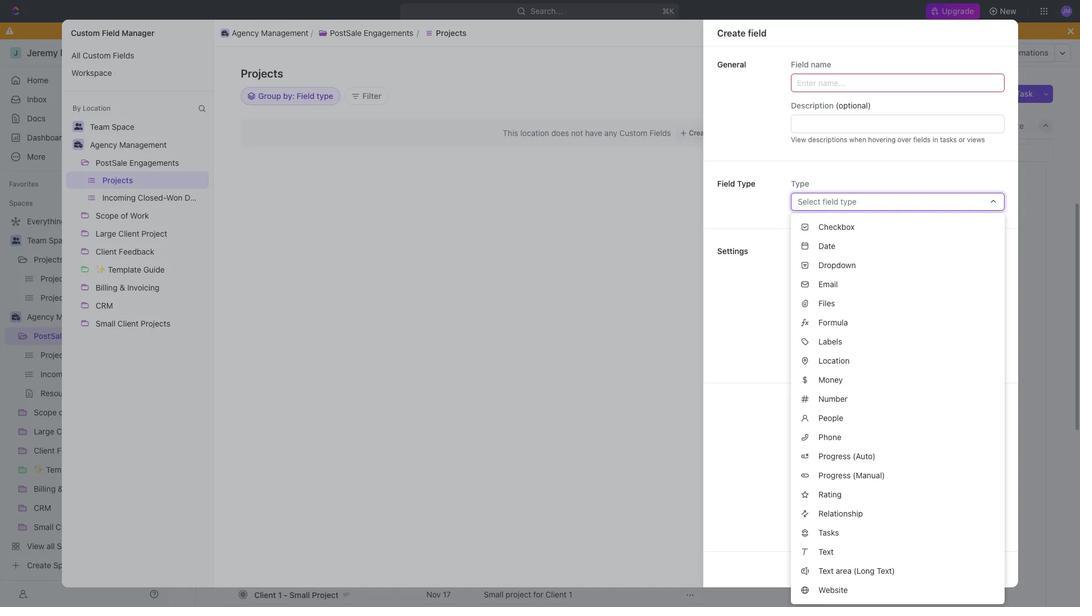 Task type: locate. For each thing, give the bounding box(es) containing it.
in right displayed
[[960, 308, 965, 316]]

filled
[[916, 259, 932, 267]]

over
[[898, 136, 912, 144]]

0 vertical spatial be
[[906, 259, 914, 267]]

1 horizontal spatial agency management link
[[175, 46, 269, 60]]

browser
[[506, 26, 536, 35]]

your inside visible to guests custom fields can be hidden or shown to guests in your workspace.
[[975, 347, 989, 356]]

0 horizontal spatial agency management button
[[85, 136, 172, 154]]

to right shown
[[936, 347, 943, 356]]

team space inside the sidebar "navigation"
[[27, 236, 71, 245]]

1 horizontal spatial 1
[[569, 590, 572, 600]]

0 vertical spatial text
[[819, 547, 834, 557]]

2 horizontal spatial to
[[936, 347, 943, 356]]

fields up locations
[[868, 259, 887, 267]]

location
[[520, 128, 549, 138]]

agency management right business time image
[[232, 28, 309, 37]]

field down the one
[[717, 179, 735, 188]]

0 vertical spatial required
[[811, 246, 844, 256]]

postsale engagements inside postsale engagements link
[[34, 331, 119, 341]]

project inside "link"
[[356, 121, 383, 130]]

2 progress from the top
[[819, 471, 851, 481]]

people
[[819, 414, 844, 423]]

1 horizontal spatial be
[[906, 259, 914, 267]]

be inside visible to guests custom fields can be hidden or shown to guests in your workspace.
[[872, 347, 880, 356]]

text left area
[[819, 567, 834, 576]]

1 horizontal spatial team
[[90, 122, 110, 132]]

workspace. down all
[[827, 278, 865, 286]]

1 horizontal spatial add
[[999, 89, 1014, 98]]

projects inside projects link
[[34, 255, 63, 264]]

None text field
[[791, 115, 1005, 133]]

1 horizontal spatial field
[[891, 69, 907, 78]]

progress up rating
[[819, 471, 851, 481]]

field left is
[[949, 268, 965, 277]]

text for text area (long text)
[[819, 567, 834, 576]]

0 horizontal spatial be
[[872, 347, 880, 356]]

fields
[[113, 51, 134, 60], [650, 128, 671, 138], [868, 259, 887, 267], [862, 308, 880, 316], [838, 347, 857, 356]]

project right -
[[312, 591, 339, 600]]

postsale engagements up needs
[[195, 84, 364, 102]]

add task
[[999, 89, 1033, 98]]

field inside create new field button
[[969, 69, 985, 78]]

or left shown
[[905, 347, 912, 356]]

large client project
[[96, 229, 167, 239]]

required down date
[[811, 259, 840, 267]]

1 horizontal spatial space
[[112, 122, 134, 132]]

team space down by location
[[90, 122, 134, 132]]

client left -
[[254, 591, 276, 600]]

be inside pinned pinned custom fields will always be displayed in task view, even if empty.
[[918, 308, 926, 316]]

create left the one
[[689, 129, 711, 137]]

small inside list
[[96, 319, 115, 329]]

1 type from the left
[[737, 179, 756, 188]]

management for the bottom agency management link
[[56, 312, 104, 322]]

fields inside visible to guests custom fields can be hidden or shown to guests in your workspace.
[[838, 347, 857, 356]]

workspace.
[[827, 278, 865, 286], [811, 357, 849, 365]]

team space right user group image
[[27, 236, 71, 245]]

field inside add existing field button
[[891, 69, 907, 78]]

projects up needs
[[241, 67, 283, 80]]

engagements down crm
[[68, 331, 119, 341]]

projects button left enable
[[419, 26, 472, 40]]

view,
[[984, 308, 1000, 316]]

for
[[533, 590, 544, 600]]

small
[[96, 319, 115, 329], [484, 590, 504, 600], [290, 591, 310, 600]]

2 vertical spatial be
[[872, 347, 880, 356]]

1 vertical spatial project
[[142, 229, 167, 239]]

progress
[[819, 452, 851, 461], [819, 471, 851, 481]]

Enter name... text field
[[791, 74, 1005, 92]]

work
[[130, 211, 149, 221]]

1 text from the top
[[819, 547, 834, 557]]

text down tasks
[[819, 547, 834, 557]]

money
[[819, 375, 843, 385]]

0 vertical spatial when
[[849, 136, 867, 144]]

0 horizontal spatial project
[[142, 229, 167, 239]]

descriptions
[[808, 136, 848, 144]]

do you want to enable browser notifications? enable hide this
[[421, 26, 659, 35]]

(long
[[854, 567, 875, 576]]

task inside button
[[1016, 89, 1033, 98]]

team right user group image
[[27, 236, 47, 245]]

small for small client projects
[[96, 319, 115, 329]]

2 vertical spatial to
[[936, 347, 943, 356]]

scope
[[96, 211, 119, 221]]

view descriptions when hovering over fields in tasks or views
[[791, 136, 985, 144]]

postsale engagements button
[[313, 26, 419, 40], [91, 154, 184, 172]]

add for add task
[[999, 89, 1014, 98]]

people button
[[796, 409, 1000, 428]]

1 vertical spatial team space
[[27, 236, 71, 245]]

1 vertical spatial team
[[27, 236, 47, 245]]

fields left can
[[838, 347, 857, 356]]

will
[[882, 308, 893, 316]]

0 horizontal spatial your
[[811, 278, 825, 286]]

required in tasks required custom fields must be filled out when creating tasks in all the locations where the custom field is used in your workspace.
[[811, 246, 997, 286]]

field
[[102, 28, 120, 38], [791, 60, 809, 69], [717, 179, 735, 188], [949, 268, 965, 277]]

your down view,
[[975, 347, 989, 356]]

tree inside the sidebar "navigation"
[[5, 213, 158, 575]]

or for when
[[959, 136, 966, 144]]

2 horizontal spatial small
[[484, 590, 504, 600]]

to
[[469, 26, 476, 35], [838, 335, 845, 344], [936, 347, 943, 356]]

task up customize
[[1016, 89, 1033, 98]]

add
[[843, 69, 858, 78], [999, 89, 1014, 98]]

deals
[[185, 193, 205, 203]]

add existing field button
[[836, 65, 914, 83]]

all
[[838, 268, 845, 277]]

to right want
[[469, 26, 476, 35]]

fields left 'will'
[[862, 308, 880, 316]]

2 required from the top
[[811, 259, 840, 267]]

0 vertical spatial project
[[356, 121, 383, 130]]

postsale engagements
[[330, 28, 413, 37], [195, 84, 364, 102], [96, 158, 179, 168], [34, 331, 119, 341]]

workspace
[[71, 68, 112, 78]]

pinned down the 'email' at the top right
[[811, 295, 836, 305]]

2 text from the top
[[819, 567, 834, 576]]

out
[[934, 259, 944, 267]]

0 vertical spatial agency management button
[[218, 26, 311, 40]]

0 horizontal spatial team space
[[27, 236, 71, 245]]

2 pinned from the top
[[811, 308, 833, 316]]

0 vertical spatial team
[[90, 122, 110, 132]]

create new field button
[[918, 65, 992, 83]]

pinned up even
[[811, 308, 833, 316]]

list containing postsale engagements
[[62, 154, 213, 333]]

want
[[449, 26, 467, 35]]

agency management link down business time image
[[175, 46, 269, 60]]

1 horizontal spatial your
[[975, 347, 989, 356]]

0 vertical spatial team space
[[90, 122, 134, 132]]

2 horizontal spatial tasks
[[940, 136, 957, 144]]

pinned
[[811, 295, 836, 305], [811, 308, 833, 316]]

list containing team space
[[62, 118, 213, 333]]

workspace. down labels
[[811, 357, 849, 365]]

workspace. inside visible to guests custom fields can be hidden or shown to guests in your workspace.
[[811, 357, 849, 365]]

management for the bottom 'agency management' button
[[119, 140, 167, 150]]

team down by location
[[90, 122, 110, 132]]

tasks up locations
[[854, 246, 874, 256]]

1 the from the left
[[847, 268, 857, 277]]

2 vertical spatial project
[[312, 591, 339, 600]]

1 horizontal spatial type
[[791, 179, 809, 188]]

task
[[1016, 89, 1033, 98], [967, 308, 982, 316]]

0 vertical spatial to
[[469, 26, 476, 35]]

money button
[[796, 371, 1000, 390]]

1 vertical spatial create
[[925, 69, 950, 78]]

projects up incoming
[[102, 176, 133, 185]]

0 horizontal spatial when
[[849, 136, 867, 144]]

add left "existing"
[[843, 69, 858, 78]]

all
[[71, 51, 81, 60]]

by location
[[73, 104, 111, 113]]

fields up workspace 'button'
[[113, 51, 134, 60]]

1 vertical spatial location
[[819, 356, 850, 366]]

search...
[[531, 6, 563, 16]]

space inside button
[[112, 122, 134, 132]]

client 1 - small project link
[[252, 587, 418, 603]]

location up money
[[819, 356, 850, 366]]

1 horizontal spatial team space
[[90, 122, 134, 132]]

1 vertical spatial workspace.
[[811, 357, 849, 365]]

notifications?
[[538, 26, 588, 35]]

required up dropdown
[[811, 246, 844, 256]]

add up customize
[[999, 89, 1014, 98]]

your up files
[[811, 278, 825, 286]]

0 vertical spatial add
[[843, 69, 858, 78]]

1 horizontal spatial create
[[717, 28, 746, 38]]

0 horizontal spatial projects button
[[97, 172, 209, 189]]

engagements left do
[[364, 28, 413, 37]]

files button
[[796, 294, 1000, 313]]

fields left create one button
[[650, 128, 671, 138]]

the down the filled
[[911, 268, 921, 277]]

progress for progress (auto)
[[819, 452, 851, 461]]

1 horizontal spatial guests
[[945, 347, 966, 356]]

0 horizontal spatial small
[[96, 319, 115, 329]]

1 vertical spatial projects button
[[97, 172, 209, 189]]

task left view,
[[967, 308, 982, 316]]

progress (manual)
[[819, 471, 885, 481]]

location right by
[[83, 104, 111, 113]]

project health
[[356, 121, 409, 130]]

(auto)
[[853, 452, 876, 461]]

0 horizontal spatial team
[[27, 236, 47, 245]]

agency inside the sidebar "navigation"
[[27, 312, 54, 322]]

space inside the sidebar "navigation"
[[49, 236, 71, 245]]

team space for team space link
[[27, 236, 71, 245]]

1 horizontal spatial the
[[911, 268, 921, 277]]

0 vertical spatial projects button
[[419, 26, 472, 40]]

0 vertical spatial task
[[1016, 89, 1033, 98]]

1 right for
[[569, 590, 572, 600]]

overview
[[210, 121, 245, 130]]

1 vertical spatial agency management link
[[27, 308, 155, 326]]

-
[[284, 591, 288, 600]]

management inside tree
[[56, 312, 104, 322]]

when left hovering
[[849, 136, 867, 144]]

0 horizontal spatial space
[[49, 236, 71, 245]]

projects down 'invoicing'
[[141, 319, 170, 329]]

0 horizontal spatial field
[[748, 28, 767, 38]]

1 horizontal spatial when
[[946, 259, 963, 267]]

client up client feedback button
[[118, 229, 139, 239]]

user group image
[[12, 237, 20, 244]]

2 type from the left
[[791, 179, 809, 188]]

0 horizontal spatial location
[[83, 104, 111, 113]]

this
[[646, 26, 659, 35]]

0 vertical spatial your
[[811, 278, 825, 286]]

to right "visible"
[[838, 335, 845, 344]]

1 horizontal spatial task
[[1016, 89, 1033, 98]]

projects button up incoming closed-won deals
[[97, 172, 209, 189]]

0 vertical spatial or
[[959, 136, 966, 144]]

upgrade link
[[926, 3, 980, 19]]

your
[[811, 278, 825, 286], [975, 347, 989, 356]]

1 vertical spatial your
[[975, 347, 989, 356]]

or left views
[[959, 136, 966, 144]]

1 horizontal spatial or
[[959, 136, 966, 144]]

1 vertical spatial text
[[819, 567, 834, 576]]

agency management link up postsale engagements link
[[27, 308, 155, 326]]

engagements up incoming closed-won deals
[[129, 158, 179, 168]]

team inside button
[[90, 122, 110, 132]]

1 vertical spatial tasks
[[854, 246, 874, 256]]

1 progress from the top
[[819, 452, 851, 461]]

client right for
[[546, 590, 567, 600]]

0 vertical spatial location
[[83, 104, 111, 113]]

locations
[[859, 268, 888, 277]]

1 vertical spatial when
[[946, 259, 963, 267]]

projects down team space link
[[34, 255, 63, 264]]

agency
[[232, 28, 259, 37], [189, 48, 216, 57], [90, 140, 117, 150], [27, 312, 54, 322]]

task inside pinned pinned custom fields will always be displayed in task view, even if empty.
[[967, 308, 982, 316]]

in right shown
[[968, 347, 973, 356]]

scope of work
[[96, 211, 149, 221]]

1 left -
[[278, 591, 282, 600]]

tree containing team space
[[5, 213, 158, 575]]

1 horizontal spatial location
[[819, 356, 850, 366]]

tasks up the 'email' at the top right
[[811, 268, 828, 277]]

fields inside pinned pinned custom fields will always be displayed in task view, even if empty.
[[862, 308, 880, 316]]

team
[[90, 122, 110, 132], [27, 236, 47, 245]]

1 vertical spatial progress
[[819, 471, 851, 481]]

2 horizontal spatial create
[[925, 69, 950, 78]]

1 horizontal spatial postsale engagements button
[[313, 26, 419, 40]]

in up dropdown
[[846, 246, 852, 256]]

small right -
[[290, 591, 310, 600]]

in left all
[[830, 268, 836, 277]]

1 vertical spatial guests
[[945, 347, 966, 356]]

1 vertical spatial space
[[49, 236, 71, 245]]

field left name
[[791, 60, 809, 69]]

team space inside button
[[90, 122, 134, 132]]

when right out
[[946, 259, 963, 267]]

progress (auto) button
[[796, 447, 1000, 466]]

0 vertical spatial workspace.
[[827, 278, 865, 286]]

dashboards
[[27, 133, 71, 142]]

1 vertical spatial or
[[905, 347, 912, 356]]

agency management up postsale engagements link
[[27, 312, 104, 322]]

project down work
[[142, 229, 167, 239]]

displayed
[[928, 308, 958, 316]]

workspace. inside required in tasks required custom fields must be filled out when creating tasks in all the locations where the custom field is used in your workspace.
[[827, 278, 865, 286]]

website
[[819, 586, 848, 595]]

team inside tree
[[27, 236, 47, 245]]

1 vertical spatial task
[[967, 308, 982, 316]]

this location does not have any custom fields
[[503, 128, 671, 138]]

when
[[849, 136, 867, 144], [946, 259, 963, 267]]

in
[[933, 136, 938, 144], [846, 246, 852, 256], [830, 268, 836, 277], [991, 268, 997, 277], [960, 308, 965, 316], [968, 347, 973, 356]]

be left the filled
[[906, 259, 914, 267]]

0 horizontal spatial create
[[689, 129, 711, 137]]

checkbox button
[[796, 218, 1000, 237]]

must
[[889, 259, 905, 267]]

add for add existing field
[[843, 69, 858, 78]]

2 vertical spatial create
[[689, 129, 711, 137]]

postsale engagements down crm
[[34, 331, 119, 341]]

small down crm
[[96, 319, 115, 329]]

1 vertical spatial add
[[999, 89, 1014, 98]]

management for top agency management link
[[218, 48, 266, 57]]

incoming
[[102, 193, 136, 203]]

client
[[118, 229, 139, 239], [96, 247, 117, 257], [118, 319, 139, 329], [546, 590, 567, 600], [254, 591, 276, 600]]

1 horizontal spatial small
[[290, 591, 310, 600]]

1 vertical spatial pinned
[[811, 308, 833, 316]]

project left health
[[356, 121, 383, 130]]

1 pinned from the top
[[811, 295, 836, 305]]

client down large
[[96, 247, 117, 257]]

be
[[906, 259, 914, 267], [918, 308, 926, 316], [872, 347, 880, 356]]

0 horizontal spatial or
[[905, 347, 912, 356]]

small left project
[[484, 590, 504, 600]]

dashboards link
[[5, 129, 158, 147]]

email
[[819, 280, 838, 289]]

create for create one
[[689, 129, 711, 137]]

field for add existing field
[[891, 69, 907, 78]]

client 1 - small project
[[254, 591, 339, 600]]

tasks right "fields"
[[940, 136, 957, 144]]

postsale engagements link
[[34, 327, 126, 345]]

agency management inside the sidebar "navigation"
[[27, 312, 104, 322]]

0 horizontal spatial add
[[843, 69, 858, 78]]

list
[[218, 26, 998, 40], [62, 47, 213, 82], [62, 118, 213, 333], [62, 154, 213, 333], [62, 172, 213, 207]]

1 vertical spatial required
[[811, 259, 840, 267]]

create up general
[[717, 28, 746, 38]]

guests right shown
[[945, 347, 966, 356]]

view
[[791, 136, 806, 144]]

0 vertical spatial progress
[[819, 452, 851, 461]]

0 vertical spatial create
[[717, 28, 746, 38]]

projects button
[[419, 26, 472, 40], [97, 172, 209, 189]]

tree
[[5, 213, 158, 575]]

one
[[713, 129, 725, 137]]

2 horizontal spatial field
[[969, 69, 985, 78]]

0 horizontal spatial type
[[737, 179, 756, 188]]

Type text field
[[798, 194, 985, 210]]

0 horizontal spatial agency management link
[[27, 308, 155, 326]]

tasks
[[819, 528, 839, 538]]

the right all
[[847, 268, 857, 277]]

0 vertical spatial pinned
[[811, 295, 836, 305]]

team for team space link
[[27, 236, 47, 245]]

create one
[[689, 129, 725, 137]]

be inside required in tasks required custom fields must be filled out when creating tasks in all the locations where the custom field is used in your workspace.
[[906, 259, 914, 267]]

1 horizontal spatial agency management button
[[218, 26, 311, 40]]

2 horizontal spatial project
[[356, 121, 383, 130]]

client down the crm button
[[118, 319, 139, 329]]

0 horizontal spatial guests
[[847, 335, 871, 344]]

0 vertical spatial postsale engagements button
[[313, 26, 419, 40]]

create left new
[[925, 69, 950, 78]]

progress down phone
[[819, 452, 851, 461]]

1 horizontal spatial tasks
[[854, 246, 874, 256]]

progress (manual) button
[[796, 466, 1000, 486]]

be right can
[[872, 347, 880, 356]]

0 vertical spatial tasks
[[940, 136, 957, 144]]

be right always
[[918, 308, 926, 316]]

or inside visible to guests custom fields can be hidden or shown to guests in your workspace.
[[905, 347, 912, 356]]

always
[[894, 308, 916, 316]]

create new field
[[925, 69, 985, 78]]

guests up can
[[847, 335, 871, 344]]

needs assignment
[[265, 121, 335, 130]]

creating
[[965, 259, 991, 267]]

2 vertical spatial tasks
[[811, 268, 828, 277]]

business time image
[[222, 30, 229, 36]]

0 vertical spatial space
[[112, 122, 134, 132]]



Task type: vqa. For each thing, say whether or not it's contained in the screenshot.
name
yes



Task type: describe. For each thing, give the bounding box(es) containing it.
create one button
[[676, 127, 729, 140]]

field inside required in tasks required custom fields must be filled out when creating tasks in all the locations where the custom field is used in your workspace.
[[949, 268, 965, 277]]

field name
[[791, 60, 832, 69]]

team space button
[[85, 118, 139, 136]]

text for text
[[819, 547, 834, 557]]

tasks button
[[796, 524, 1000, 543]]

empty.
[[834, 317, 856, 326]]

Search tasks... text field
[[940, 145, 1053, 161]]

create for create field
[[717, 28, 746, 38]]

custom inside button
[[83, 51, 111, 60]]

this
[[503, 128, 518, 138]]

space for the team space button
[[112, 122, 134, 132]]

fields inside button
[[113, 51, 134, 60]]

incoming closed-won deals button
[[97, 189, 209, 207]]

crm
[[96, 301, 113, 311]]

field up "all custom fields"
[[102, 28, 120, 38]]

enable
[[479, 26, 503, 35]]

project
[[506, 590, 531, 600]]

0 horizontal spatial 1
[[278, 591, 282, 600]]

custom inside visible to guests custom fields can be hidden or shown to guests in your workspace.
[[811, 347, 836, 356]]

formula
[[819, 318, 848, 327]]

field for create new field
[[969, 69, 985, 78]]

1 horizontal spatial projects button
[[419, 26, 472, 40]]

docs
[[27, 114, 46, 123]]

type button
[[791, 179, 1005, 211]]

list containing all custom fields
[[62, 47, 213, 82]]

client feedback
[[96, 247, 154, 257]]

agency management down business time image
[[189, 48, 266, 57]]

postsale inside postsale engagements link
[[34, 331, 66, 341]]

client feedback button
[[91, 243, 159, 261]]

website button
[[796, 581, 1000, 600]]

engagements up assignment
[[262, 84, 360, 102]]

1 vertical spatial agency management button
[[85, 136, 172, 154]]

1 horizontal spatial project
[[312, 591, 339, 600]]

project inside button
[[142, 229, 167, 239]]

health
[[385, 121, 409, 130]]

business time image
[[12, 314, 20, 321]]

sidebar navigation
[[0, 39, 168, 608]]

0 horizontal spatial tasks
[[811, 268, 828, 277]]

home link
[[5, 71, 158, 89]]

not
[[571, 128, 583, 138]]

in right used
[[991, 268, 997, 277]]

✨ template guide button
[[91, 261, 170, 279]]

description (optional)
[[791, 101, 871, 110]]

views
[[967, 136, 985, 144]]

projects right do
[[436, 28, 467, 37]]

new
[[1000, 6, 1017, 16]]

in inside pinned pinned custom fields will always be displayed in task view, even if empty.
[[960, 308, 965, 316]]

in inside visible to guests custom fields can be hidden or shown to guests in your workspace.
[[968, 347, 973, 356]]

hide
[[626, 26, 644, 35]]

used
[[974, 268, 989, 277]]

2 the from the left
[[911, 268, 921, 277]]

text button
[[796, 543, 1000, 562]]

new button
[[984, 2, 1024, 20]]

projects inside small client projects button
[[141, 319, 170, 329]]

small project for client 1 button
[[477, 585, 672, 605]]

invoicing
[[127, 283, 160, 293]]

needs
[[265, 121, 289, 130]]

even
[[811, 317, 827, 326]]

crm button
[[91, 297, 118, 315]]

location inside location "button"
[[819, 356, 850, 366]]

enable
[[596, 26, 621, 35]]

workspace button
[[66, 64, 209, 82]]

create for create new field
[[925, 69, 950, 78]]

large
[[96, 229, 116, 239]]

when inside required in tasks required custom fields must be filled out when creating tasks in all the locations where the custom field is used in your workspace.
[[946, 259, 963, 267]]

team space for the team space button
[[90, 122, 134, 132]]

formula button
[[796, 313, 1000, 333]]

small client projects button
[[91, 315, 175, 333]]

list containing projects
[[62, 172, 213, 207]]

existing
[[860, 69, 889, 78]]

small client projects
[[96, 319, 170, 329]]

customize button
[[970, 118, 1027, 134]]

favorites button
[[5, 178, 43, 191]]

team space link
[[27, 232, 155, 250]]

0 vertical spatial agency management link
[[175, 46, 269, 60]]

1 inside button
[[569, 590, 572, 600]]

labels button
[[796, 333, 1000, 352]]

add existing field
[[843, 69, 907, 78]]

space for team space link
[[49, 236, 71, 245]]

number button
[[796, 390, 1000, 409]]

progress (auto)
[[819, 452, 876, 461]]

1 vertical spatial postsale engagements button
[[91, 154, 184, 172]]

1 required from the top
[[811, 246, 844, 256]]

type inside dropdown button
[[791, 179, 809, 188]]

projects link
[[34, 251, 126, 269]]

be for custom
[[918, 308, 926, 316]]

custom field manager
[[71, 28, 154, 38]]

number
[[819, 394, 848, 404]]

settings
[[717, 246, 748, 256]]

relationship button
[[796, 505, 1000, 524]]

checkbox
[[819, 222, 855, 232]]

spaces
[[9, 199, 33, 208]]

if
[[828, 317, 833, 326]]

date
[[819, 241, 836, 251]]

be for guests
[[872, 347, 880, 356]]

list containing agency management
[[218, 26, 998, 40]]

dropdown
[[819, 261, 856, 270]]

general
[[717, 60, 746, 69]]

fields inside required in tasks required custom fields must be filled out when creating tasks in all the locations where the custom field is used in your workspace.
[[868, 259, 887, 267]]

or for guests
[[905, 347, 912, 356]]

engagements inside postsale engagements link
[[68, 331, 119, 341]]

all custom fields
[[71, 51, 134, 60]]

area
[[836, 567, 852, 576]]

Search... text field
[[877, 92, 985, 101]]

&
[[120, 283, 125, 293]]

customize
[[985, 121, 1024, 130]]

does
[[551, 128, 569, 138]]

favorites
[[9, 180, 39, 188]]

progress for progress (manual)
[[819, 471, 851, 481]]

manager
[[122, 28, 154, 38]]

visible
[[811, 335, 835, 344]]

postsale engagements up 'closed-'
[[96, 158, 179, 168]]

small for small project for client 1
[[484, 590, 504, 600]]

small project for client 1
[[484, 590, 572, 600]]

agency management down the team space button
[[90, 140, 167, 150]]

automations button
[[996, 44, 1054, 61]]

your inside required in tasks required custom fields must be filled out when creating tasks in all the locations where the custom field is used in your workspace.
[[811, 278, 825, 286]]

files
[[819, 299, 835, 308]]

email button
[[796, 275, 1000, 294]]

text)
[[877, 567, 895, 576]]

any
[[605, 128, 617, 138]]

custom inside pinned pinned custom fields will always be displayed in task view, even if empty.
[[835, 308, 860, 316]]

team for the team space button
[[90, 122, 110, 132]]

automations
[[1002, 48, 1049, 57]]

fields
[[914, 136, 931, 144]]

0 vertical spatial guests
[[847, 335, 871, 344]]

(optional)
[[836, 101, 871, 110]]

postsale engagements left do
[[330, 28, 413, 37]]

incoming closed-won deals
[[102, 193, 205, 203]]

description
[[791, 101, 834, 110]]

date button
[[796, 237, 1000, 256]]

large client project button
[[91, 225, 172, 243]]

0 horizontal spatial to
[[469, 26, 476, 35]]

in right "fields"
[[933, 136, 938, 144]]

1 vertical spatial to
[[838, 335, 845, 344]]



